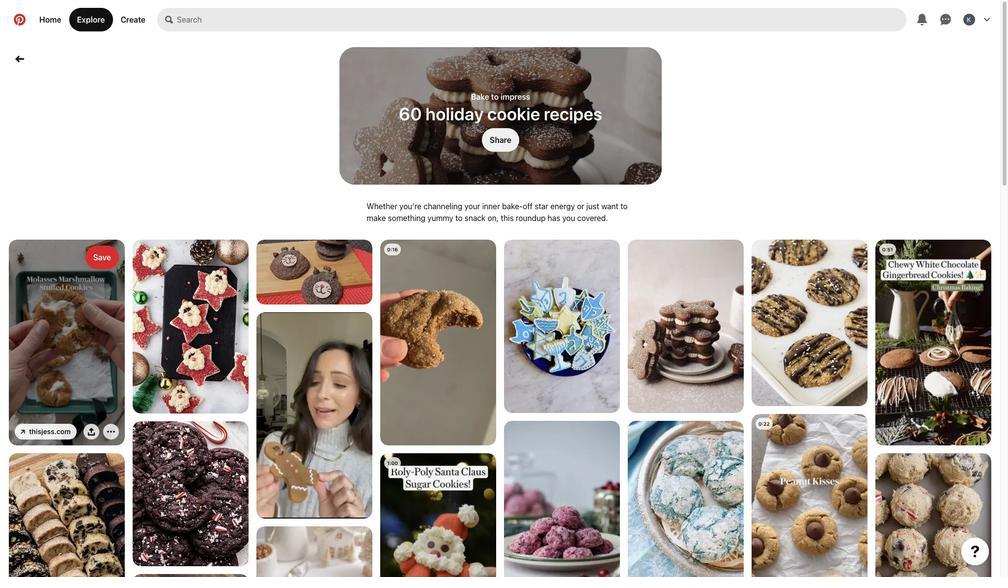 Task type: locate. For each thing, give the bounding box(es) containing it.
soft and chewy, just like a chocolate chip cookie should be--these peppermint chip cookies are your new favorite christmas cookie! take these to the cookie exchange--or save them for yourself--loaded with candy canes and lots of chips, they will make santa extra happy! #cookies #christmascookies #holidayrecipe #baking #candycane #candycanecookies #peppermint image
[[876, 454, 992, 577]]

double chocolate peppermint cookies image
[[133, 422, 249, 567]]

just
[[587, 202, 600, 211]]

something
[[388, 214, 426, 223]]

or
[[577, 202, 585, 211]]

holiday
[[425, 103, 484, 124]]

covered.
[[578, 214, 608, 223]]

you
[[563, 214, 575, 223]]

bake
[[471, 92, 489, 101]]

you're
[[400, 202, 422, 211]]

explore link
[[69, 8, 113, 31]]

this is the perfect easy christmas cookie recipe! especially if you plan to bake for a crowd or want to ship cookies to your friends and family. with just 2 doughs, this recipe makes dark chocolate cherry, chai spiced cinnamon sugar, dark chocolate peppermint, and chocolate hazelnut cookies. #christmascookies #cookierecipe #shortbreadcookies #sliceandbake #butternutbakery | butternutbakeryblog.com image
[[9, 454, 125, 577]]

make
[[367, 214, 386, 223]]

share
[[490, 135, 511, 144]]

vegan santa's trash cookies - rabbit and wolves image
[[133, 575, 249, 577]]

to right want
[[621, 202, 628, 211]]

save button
[[85, 246, 119, 269]]

0 vertical spatial to
[[491, 92, 499, 101]]

2 vertical spatial to
[[456, 214, 463, 223]]

these soft and chewy gingerbread cookies have the most incredible texture and the perfect amount of spice. 3/4 cup unsalted butter, room temperature 3/4 cup light brown sugar 1/3 cup molasses 2 teaspoons pure vanilla extract 1 large egg, room temperature 2 1/3 cups all-purpose flour 1/2 teaspoon baking soda 1/4 teaspoon baking powder 2 teaspoons ground cinnamon 2 teaspoons ground ginger 1/2 teaspoon ground cloves 1/4 teaspoon ground nutmeg 1/2 teaspoon salt image
[[380, 240, 496, 446]]

Search text field
[[177, 8, 907, 31]]

to
[[491, 92, 499, 101], [621, 202, 628, 211], [456, 214, 463, 223]]

on,
[[488, 214, 499, 223]]

bake to impress 60 holiday cookie recipes
[[399, 92, 602, 124]]

thisjess.com
[[29, 428, 71, 436]]

save
[[93, 253, 111, 262]]

1 vertical spatial to
[[621, 202, 628, 211]]

to left snack
[[456, 214, 463, 223]]

this contains an image of: molasses marshmallow  stuffed cookies image
[[9, 240, 125, 446]]

your
[[465, 202, 480, 211]]

if you need recipes for the best cookie ideas, look no further. whether you're baking christmas cookies for a cookie exchange or just trying to get the kids in the kitchen, these blue crinkle cookies are perfect! they are delicious, easy, and unique- and they look like queen elsa herself decorated them! image
[[628, 421, 744, 577]]

2 horizontal spatial to
[[621, 202, 628, 211]]

celebrating kwanzaa? don't do it without these kwanzaa cats. image
[[257, 240, 373, 305]]

this gluten-free mexican wedding cookies recipe yields tender ribbon-shaped cookies flavored with vanilla and toasted pecans and coated in powdered sugar. these little women christmas themed buttery cookies are a perfect addition to a holiday cookie gift box. image
[[257, 527, 373, 577]]

share button
[[482, 128, 519, 152]]

this contains an image of: sparkling sugarplum cranberry cookies image
[[504, 421, 620, 577]]

save list
[[0, 240, 1001, 577]]

1 horizontal spatial to
[[491, 92, 499, 101]]

to right bake
[[491, 92, 499, 101]]

create
[[121, 15, 146, 24]]

this contains an image of: santa cookies for christmas image
[[133, 240, 249, 414]]

whether
[[367, 202, 398, 211]]



Task type: vqa. For each thing, say whether or not it's contained in the screenshot.
you're
yes



Task type: describe. For each thing, give the bounding box(es) containing it.
this contains an image of: peanut kisses image
[[752, 414, 868, 577]]

roundup
[[516, 214, 546, 223]]

impress
[[501, 92, 530, 101]]

home
[[39, 15, 61, 24]]

off
[[523, 202, 533, 211]]

whether you're channeling your inner bake-off star energy or just want to make something yummy to snack on, this roundup has you covered.
[[367, 202, 628, 223]]

home link
[[31, 8, 69, 31]]

thisjess.com link
[[15, 424, 77, 440]]

energy
[[551, 202, 575, 211]]

benne or sesame seeds  were brought to america by west african slaves and they were used to enhance the flavors of foods or used as a thickening agent.  african slaves believed the seeds to be good luck. they are a staple dessert for many people in "low country" south carolina. they are often served during kwanzaa as well. crisp, chewy, nutty and caramelized benne or sesame wafer/cookies are perfect for your holiday or kwanzaa celebrations.  for a more traditional type cookie, leave them plain image
[[752, 240, 868, 406]]

kendall parks image
[[964, 14, 976, 26]]

this contains an image of: gingerbread sandwich cookies with ginger cream filling image
[[628, 240, 744, 414]]

inner
[[482, 202, 500, 211]]

yummy
[[428, 214, 454, 223]]

this
[[501, 214, 514, 223]]

create link
[[113, 8, 153, 31]]

search icon image
[[165, 16, 173, 24]]

link image
[[21, 430, 25, 435]]

these chewy white chocolate gingerbread cookies are sweet, soft, and absolutely delicious! they have that classic gingerbread flavor, from the molasses and all of the cozy spices! the inside of the cookie is warm and soft, and the outside is slightly crisp; the perfect cookie for the holidays! image
[[876, 240, 992, 446]]

has
[[548, 214, 561, 223]]

60 holiday cookie recipes image
[[339, 47, 662, 185]]

snack
[[465, 214, 486, 223]]

want
[[602, 202, 619, 211]]

star
[[535, 202, 549, 211]]

recipes
[[544, 103, 602, 124]]

bake-
[[502, 202, 523, 211]]

to inside bake to impress 60 holiday cookie recipes
[[491, 92, 499, 101]]

cookie
[[487, 103, 540, 124]]

hanukkah sugar cookies - what jew wanna eat image
[[504, 240, 620, 413]]

this contains an image of: roly-poly santa claus sugar cookies! image
[[380, 454, 496, 577]]

channeling
[[424, 202, 463, 211]]

0 horizontal spatial to
[[456, 214, 463, 223]]

60
[[399, 103, 422, 124]]

explore
[[77, 15, 105, 24]]



